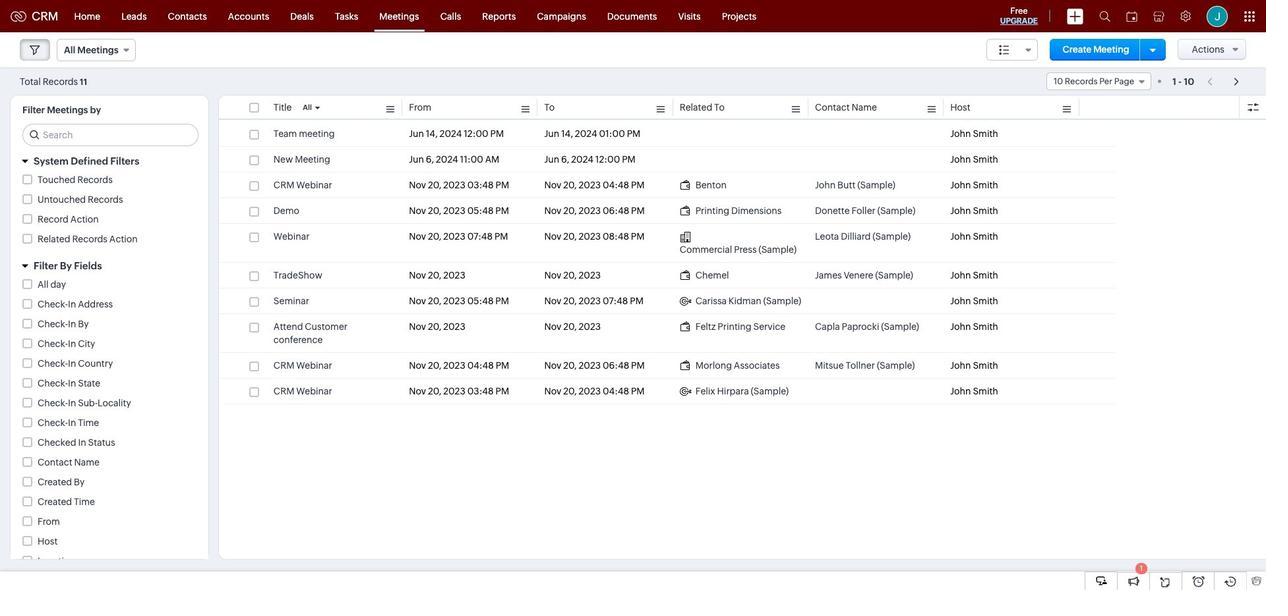 Task type: describe. For each thing, give the bounding box(es) containing it.
calendar image
[[1126, 11, 1138, 21]]

search element
[[1091, 0, 1118, 32]]

create menu element
[[1059, 0, 1091, 32]]



Task type: locate. For each thing, give the bounding box(es) containing it.
none field size
[[986, 39, 1038, 61]]

size image
[[999, 44, 1009, 56]]

create menu image
[[1067, 8, 1084, 24]]

row group
[[219, 121, 1115, 405]]

profile image
[[1207, 6, 1228, 27]]

Search text field
[[23, 125, 198, 146]]

profile element
[[1199, 0, 1236, 32]]

None field
[[57, 39, 136, 61], [986, 39, 1038, 61], [1047, 73, 1151, 90], [57, 39, 136, 61], [1047, 73, 1151, 90]]

logo image
[[11, 11, 26, 21]]

search image
[[1099, 11, 1111, 22]]



Task type: vqa. For each thing, say whether or not it's contained in the screenshot.
PLAIN
no



